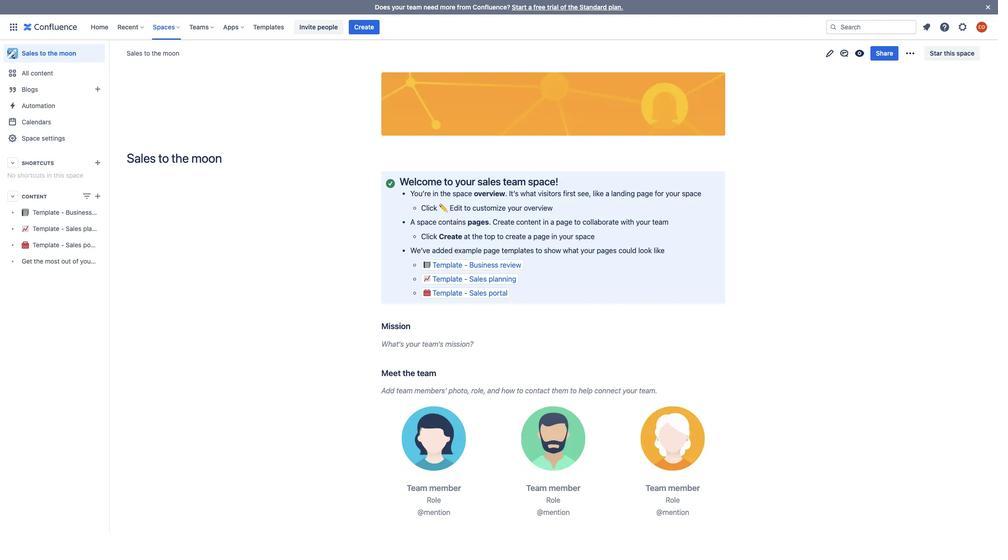 Task type: vqa. For each thing, say whether or not it's contained in the screenshot.
content inside Space element
yes



Task type: describe. For each thing, give the bounding box(es) containing it.
home
[[91, 23, 108, 31]]

more
[[440, 3, 455, 11]]

template - sales planning link
[[4, 221, 108, 237]]

a
[[410, 218, 415, 226]]

most
[[45, 258, 60, 265]]

sales right collapse sidebar icon
[[127, 49, 142, 57]]

first
[[563, 190, 576, 198]]

blogs
[[22, 86, 38, 93]]

get
[[22, 258, 32, 265]]

out
[[61, 258, 71, 265]]

0 horizontal spatial .
[[489, 218, 491, 226]]

planning for template - sales planning link
[[83, 225, 108, 233]]

3 member from the left
[[668, 483, 700, 493]]

team down for
[[652, 218, 669, 226]]

0 horizontal spatial sales to the moon link
[[4, 44, 105, 62]]

template for template - business review button
[[433, 261, 462, 269]]

a space contains pages . create content in a page to collaborate with your team
[[410, 218, 669, 226]]

sales inside 'button'
[[469, 289, 487, 297]]

collaborate
[[583, 218, 619, 226]]

sales to the moon inside space element
[[22, 49, 76, 57]]

create a page image
[[92, 191, 103, 202]]

1 team from the left
[[407, 483, 427, 493]]

mission?
[[445, 340, 473, 348]]

a left landing
[[606, 190, 609, 198]]

you're
[[410, 190, 431, 198]]

help icon image
[[939, 21, 950, 32]]

3 role @mention from the left
[[656, 496, 689, 517]]

star
[[930, 49, 942, 57]]

1 member from the left
[[429, 483, 461, 493]]

page down top
[[484, 247, 500, 255]]

banner containing home
[[0, 14, 998, 40]]

content
[[22, 193, 47, 199]]

sales up all
[[22, 49, 38, 57]]

invite
[[299, 23, 316, 31]]

0 vertical spatial like
[[593, 190, 604, 198]]

- for template - business review link
[[61, 209, 64, 216]]

see,
[[578, 190, 591, 198]]

blogs link
[[4, 81, 105, 98]]

sales inside button
[[469, 275, 487, 283]]

template - sales planning button
[[421, 274, 519, 285]]

shortcuts
[[22, 160, 54, 166]]

review for template - business review button
[[500, 261, 521, 269]]

team.
[[639, 387, 657, 395]]

planning for template - sales planning button
[[489, 275, 516, 283]]

mission
[[381, 321, 411, 331]]

in down visitors
[[543, 218, 549, 226]]

template - business review button
[[421, 260, 524, 270]]

your inside get the most out of your team space link
[[80, 258, 93, 265]]

copy image for meet the team
[[435, 368, 446, 379]]

shortcuts button
[[4, 155, 105, 171]]

page left for
[[637, 190, 653, 198]]

calendars
[[22, 118, 51, 126]]

all
[[22, 69, 29, 77]]

click for click ✏️ edit to customize your overview
[[421, 204, 437, 212]]

0 vertical spatial overview
[[474, 190, 505, 198]]

template for template - sales planning link
[[33, 225, 59, 233]]

of inside tree
[[73, 258, 78, 265]]

change view image
[[81, 191, 92, 202]]

2 vertical spatial create
[[439, 232, 462, 241]]

we've added example page templates to show what your pages could look like
[[410, 247, 665, 255]]

add team members' photo, role, and how to contact them to help connect your team.
[[381, 387, 657, 395]]

:notebook: image
[[424, 261, 431, 268]]

all content link
[[4, 65, 105, 81]]

0 vertical spatial pages
[[468, 218, 489, 226]]

example
[[454, 247, 482, 255]]

space settings
[[22, 134, 65, 142]]

from
[[457, 3, 471, 11]]

your left sales
[[455, 176, 475, 188]]

templates link
[[250, 20, 287, 34]]

space settings link
[[4, 130, 105, 147]]

global element
[[5, 14, 824, 40]]

3 team from the left
[[646, 483, 666, 493]]

automation link
[[4, 98, 105, 114]]

meet
[[381, 368, 401, 378]]

get the most out of your team space
[[22, 258, 129, 265]]

create link
[[349, 20, 380, 34]]

contact
[[525, 387, 550, 395]]

teams
[[189, 23, 209, 31]]

settings
[[42, 134, 65, 142]]

show
[[544, 247, 561, 255]]

and
[[487, 387, 500, 395]]

2 @mention from the left
[[537, 509, 570, 517]]

create
[[505, 232, 526, 241]]

notification icon image
[[921, 21, 932, 32]]

need
[[424, 3, 438, 11]]

what's
[[381, 340, 404, 348]]

what for visitors
[[520, 190, 536, 198]]

in right "you're"
[[433, 190, 438, 198]]

all content
[[22, 69, 53, 77]]

with
[[621, 218, 634, 226]]

invite people
[[299, 23, 338, 31]]

:check_mark: image
[[386, 179, 395, 188]]

1 team member from the left
[[407, 483, 461, 493]]

copy image for welcome to your sales team space!
[[557, 176, 568, 187]]

space
[[22, 134, 40, 142]]

trial
[[547, 3, 559, 11]]

what for your
[[563, 247, 579, 255]]

what's your team's mission?
[[381, 340, 473, 348]]

apps button
[[221, 20, 248, 34]]

template for template - sales portal 'button'
[[433, 289, 462, 297]]

a right create
[[528, 232, 532, 241]]

team inside tree
[[95, 258, 109, 265]]

to inside space element
[[40, 49, 46, 57]]

free
[[534, 3, 546, 11]]

template - sales portal for template - sales portal link
[[33, 241, 100, 249]]

content inside space element
[[31, 69, 53, 77]]

start
[[512, 3, 527, 11]]

no shortcuts in this space
[[7, 171, 83, 179]]

1 horizontal spatial sales to the moon link
[[127, 49, 179, 58]]

- for template - business review button
[[464, 261, 468, 269]]

contains
[[438, 218, 466, 226]]

plan.
[[609, 3, 623, 11]]

your right the does
[[392, 3, 405, 11]]

your down collaborate
[[581, 247, 595, 255]]

you're in the space overview . it's what visitors first see, like a landing page for your space
[[410, 190, 701, 198]]

1 role @mention from the left
[[418, 496, 450, 517]]

recent
[[117, 23, 138, 31]]

a up show
[[550, 218, 554, 226]]

in up show
[[552, 232, 557, 241]]

create inside the global element
[[354, 23, 374, 31]]

space!
[[528, 176, 558, 188]]

edit
[[450, 204, 462, 212]]

top
[[484, 232, 495, 241]]

welcome
[[400, 176, 442, 188]]

template - sales portal button
[[421, 288, 510, 299]]

1 horizontal spatial content
[[516, 218, 541, 226]]

0 vertical spatial of
[[560, 3, 566, 11]]

star this space
[[930, 49, 975, 57]]

your right for
[[666, 190, 680, 198]]

members'
[[415, 387, 447, 395]]



Task type: locate. For each thing, give the bounding box(es) containing it.
2 horizontal spatial member
[[668, 483, 700, 493]]

portal inside tree
[[83, 241, 100, 249]]

1 horizontal spatial member
[[549, 483, 581, 493]]

what right show
[[563, 247, 579, 255]]

add
[[381, 387, 395, 395]]

portal for template - sales portal 'button'
[[489, 289, 508, 297]]

page down a space contains pages . create content in a page to collaborate with your team
[[533, 232, 550, 241]]

template - business review inside button
[[433, 261, 521, 269]]

share
[[876, 49, 893, 57]]

share button
[[871, 46, 899, 61]]

business up template - sales planning button
[[469, 261, 498, 269]]

1 vertical spatial review
[[500, 261, 521, 269]]

- for template - sales planning link
[[61, 225, 64, 233]]

template down content dropdown button on the top
[[33, 209, 59, 216]]

1 vertical spatial of
[[73, 258, 78, 265]]

portal
[[83, 241, 100, 249], [489, 289, 508, 297]]

business for template - business review link
[[66, 209, 92, 216]]

like right see,
[[593, 190, 604, 198]]

add shortcut image
[[92, 157, 103, 168]]

stop watching image
[[854, 48, 865, 59]]

0 vertical spatial .
[[505, 190, 507, 198]]

- down template - business review link
[[61, 225, 64, 233]]

customize
[[473, 204, 506, 212]]

calendars link
[[4, 114, 105, 130]]

portal down template - sales planning button
[[489, 289, 508, 297]]

your up show
[[559, 232, 573, 241]]

- for template - sales planning button
[[464, 275, 468, 283]]

1 vertical spatial create
[[493, 218, 514, 226]]

0 vertical spatial click
[[421, 204, 437, 212]]

0 vertical spatial portal
[[83, 241, 100, 249]]

at
[[464, 232, 470, 241]]

template - business review link
[[4, 205, 113, 221]]

template - business review for template - business review link
[[33, 209, 113, 216]]

this down shortcuts dropdown button
[[54, 171, 64, 179]]

1 vertical spatial pages
[[597, 247, 617, 255]]

search image
[[830, 23, 837, 31]]

look
[[638, 247, 652, 255]]

page down 'first'
[[556, 218, 572, 226]]

pages down click ✏️ edit to customize your overview
[[468, 218, 489, 226]]

1 horizontal spatial review
[[500, 261, 521, 269]]

for
[[655, 190, 664, 198]]

copy image up 'first'
[[557, 176, 568, 187]]

overview up a space contains pages . create content in a page to collaborate with your team
[[524, 204, 553, 212]]

template - sales portal inside tree
[[33, 241, 100, 249]]

appswitcher icon image
[[8, 21, 19, 32]]

1 horizontal spatial pages
[[597, 247, 617, 255]]

2 horizontal spatial create
[[493, 218, 514, 226]]

template for template - sales planning button
[[433, 275, 462, 283]]

confluence?
[[473, 3, 510, 11]]

templates
[[253, 23, 284, 31]]

sales down template - business review link
[[66, 225, 81, 233]]

business down 'change view' image
[[66, 209, 92, 216]]

0 vertical spatial template - sales planning
[[33, 225, 108, 233]]

template - business review
[[33, 209, 113, 216], [433, 261, 521, 269]]

settings icon image
[[957, 21, 968, 32]]

sales up get the most out of your team space
[[66, 241, 81, 249]]

0 vertical spatial create
[[354, 23, 374, 31]]

what right it's
[[520, 190, 536, 198]]

team's
[[422, 340, 443, 348]]

sales down template - business review button
[[469, 275, 487, 283]]

0 horizontal spatial business
[[66, 209, 92, 216]]

content up create
[[516, 218, 541, 226]]

- inside 'button'
[[464, 289, 468, 297]]

1 horizontal spatial moon
[[163, 49, 179, 57]]

planning inside button
[[489, 275, 516, 283]]

team up members'
[[417, 368, 436, 378]]

template up template - sales portal 'button'
[[433, 275, 462, 283]]

planning down create a page image
[[83, 225, 108, 233]]

invite people button
[[294, 20, 343, 34]]

0 horizontal spatial portal
[[83, 241, 100, 249]]

pages left could
[[597, 247, 617, 255]]

1 horizontal spatial like
[[654, 247, 665, 255]]

sales to the moon
[[22, 49, 76, 57], [127, 49, 179, 57], [127, 151, 222, 166]]

. up top
[[489, 218, 491, 226]]

more actions image
[[905, 48, 916, 59]]

in down shortcuts dropdown button
[[47, 171, 52, 179]]

1 vertical spatial business
[[469, 261, 498, 269]]

sales
[[477, 176, 501, 188]]

template up most
[[33, 241, 59, 249]]

confluence image
[[24, 21, 77, 32], [24, 21, 77, 32]]

review inside space element
[[94, 209, 113, 216]]

how
[[501, 387, 515, 395]]

1 horizontal spatial of
[[560, 3, 566, 11]]

your left team's
[[406, 340, 420, 348]]

your
[[392, 3, 405, 11], [455, 176, 475, 188], [666, 190, 680, 198], [508, 204, 522, 212], [636, 218, 650, 226], [559, 232, 573, 241], [581, 247, 595, 255], [80, 258, 93, 265], [406, 340, 420, 348], [623, 387, 637, 395]]

1 horizontal spatial portal
[[489, 289, 508, 297]]

0 horizontal spatial role @mention
[[418, 496, 450, 517]]

1 vertical spatial .
[[489, 218, 491, 226]]

sales down template - sales planning button
[[469, 289, 487, 297]]

banner
[[0, 14, 998, 40]]

apps
[[223, 23, 239, 31]]

your down it's
[[508, 204, 522, 212]]

1 @mention from the left
[[418, 509, 450, 517]]

@mention
[[418, 509, 450, 517], [537, 509, 570, 517], [656, 509, 689, 517]]

0 horizontal spatial @mention
[[418, 509, 450, 517]]

- up the out on the top of page
[[61, 241, 64, 249]]

click up we've
[[421, 232, 437, 241]]

1 horizontal spatial template - business review
[[433, 261, 521, 269]]

business for template - business review button
[[469, 261, 498, 269]]

this inside space element
[[54, 171, 64, 179]]

0 horizontal spatial template - sales planning
[[33, 225, 108, 233]]

moon inside space element
[[59, 49, 76, 57]]

template - sales planning for template - sales planning link
[[33, 225, 108, 233]]

template - sales planning inside space element
[[33, 225, 108, 233]]

role @mention
[[418, 496, 450, 517], [537, 496, 570, 517], [656, 496, 689, 517]]

planning down templates
[[489, 275, 516, 283]]

template down template - sales planning button
[[433, 289, 462, 297]]

team left need
[[407, 3, 422, 11]]

1 horizontal spatial create
[[439, 232, 462, 241]]

template - sales portal up the out on the top of page
[[33, 241, 100, 249]]

sales right add shortcut image
[[127, 151, 156, 166]]

. left it's
[[505, 190, 507, 198]]

2 horizontal spatial moon
[[191, 151, 222, 166]]

0 horizontal spatial create
[[354, 23, 374, 31]]

1 vertical spatial this
[[54, 171, 64, 179]]

sales to the moon link up all content link
[[4, 44, 105, 62]]

edit this page image
[[824, 48, 835, 59]]

review down create a page image
[[94, 209, 113, 216]]

your right the out on the top of page
[[80, 258, 93, 265]]

teams button
[[187, 20, 218, 34]]

member
[[429, 483, 461, 493], [549, 483, 581, 493], [668, 483, 700, 493]]

2 horizontal spatial role
[[666, 496, 680, 504]]

meet the team
[[381, 368, 436, 378]]

of right the out on the top of page
[[73, 258, 78, 265]]

like right the look at the right top
[[654, 247, 665, 255]]

template - business review up template - sales planning button
[[433, 261, 521, 269]]

team right the out on the top of page
[[95, 258, 109, 265]]

portal for template - sales portal link
[[83, 241, 100, 249]]

automation
[[22, 102, 55, 110]]

tree
[[4, 205, 129, 270]]

template - sales portal down template - sales planning button
[[433, 289, 508, 297]]

click left "✏️"
[[421, 204, 437, 212]]

your profile and preferences image
[[976, 21, 987, 32]]

2 horizontal spatial team member
[[646, 483, 700, 493]]

template down added
[[433, 261, 462, 269]]

template - sales portal inside 'button'
[[433, 289, 508, 297]]

1 horizontal spatial team member
[[526, 483, 581, 493]]

1 vertical spatial copy image
[[435, 368, 446, 379]]

template - business review for template - business review button
[[433, 261, 521, 269]]

people
[[317, 23, 338, 31]]

1 horizontal spatial team
[[526, 483, 547, 493]]

does your team need more from confluence? start a free trial of the standard plan.
[[375, 3, 623, 11]]

team
[[407, 483, 427, 493], [526, 483, 547, 493], [646, 483, 666, 493]]

template up template - sales portal link
[[33, 225, 59, 233]]

- up template - sales planning link
[[61, 209, 64, 216]]

1 horizontal spatial this
[[944, 49, 955, 57]]

- down template - sales planning button
[[464, 289, 468, 297]]

tree inside space element
[[4, 205, 129, 270]]

create down contains
[[439, 232, 462, 241]]

could
[[619, 247, 637, 255]]

template for template - business review link
[[33, 209, 59, 216]]

1 vertical spatial template - sales planning
[[433, 275, 516, 283]]

1 horizontal spatial business
[[469, 261, 498, 269]]

this inside "button"
[[944, 49, 955, 57]]

2 horizontal spatial role @mention
[[656, 496, 689, 517]]

3 team member from the left
[[646, 483, 700, 493]]

landing
[[611, 190, 635, 198]]

template - sales portal link
[[4, 237, 105, 253]]

:notebook: image
[[424, 261, 431, 268]]

2 role from the left
[[546, 496, 560, 504]]

- for template - sales portal link
[[61, 241, 64, 249]]

0 vertical spatial content
[[31, 69, 53, 77]]

.
[[505, 190, 507, 198], [489, 218, 491, 226]]

spaces button
[[150, 20, 184, 34]]

start a free trial of the standard plan. link
[[512, 3, 623, 11]]

✏️
[[439, 204, 448, 212]]

- down example
[[464, 261, 468, 269]]

:chart_with_upwards_trend: image
[[424, 275, 431, 282], [424, 275, 431, 282]]

overview
[[474, 190, 505, 198], [524, 204, 553, 212]]

0 horizontal spatial role
[[427, 496, 441, 504]]

visitors
[[538, 190, 561, 198]]

create up click create at the top to create a page in your space
[[493, 218, 514, 226]]

template - sales planning down template - business review button
[[433, 275, 516, 283]]

- up template - sales portal 'button'
[[464, 275, 468, 283]]

0 horizontal spatial review
[[94, 209, 113, 216]]

1 horizontal spatial @mention
[[537, 509, 570, 517]]

1 role from the left
[[427, 496, 441, 504]]

template - sales planning inside button
[[433, 275, 516, 283]]

of
[[560, 3, 566, 11], [73, 258, 78, 265]]

1 vertical spatial template - business review
[[433, 261, 521, 269]]

planning inside tree
[[83, 225, 108, 233]]

click ✏️ edit to customize your overview
[[421, 204, 553, 212]]

1 vertical spatial overview
[[524, 204, 553, 212]]

0 vertical spatial planning
[[83, 225, 108, 233]]

1 horizontal spatial .
[[505, 190, 507, 198]]

of right 'trial'
[[560, 3, 566, 11]]

0 horizontal spatial pages
[[468, 218, 489, 226]]

it's
[[509, 190, 519, 198]]

2 role @mention from the left
[[537, 496, 570, 517]]

0 vertical spatial review
[[94, 209, 113, 216]]

get the most out of your team space link
[[4, 253, 129, 270]]

1 vertical spatial content
[[516, 218, 541, 226]]

space element
[[0, 40, 129, 533]]

template for template - sales portal link
[[33, 241, 59, 249]]

collapse sidebar image
[[99, 44, 119, 62]]

templates
[[502, 247, 534, 255]]

3 @mention from the left
[[656, 509, 689, 517]]

no
[[7, 171, 16, 179]]

template inside 'button'
[[433, 289, 462, 297]]

0 vertical spatial template - business review
[[33, 209, 113, 216]]

1 vertical spatial template - sales portal
[[433, 289, 508, 297]]

business
[[66, 209, 92, 216], [469, 261, 498, 269]]

in
[[47, 171, 52, 179], [433, 190, 438, 198], [543, 218, 549, 226], [552, 232, 557, 241]]

0 horizontal spatial planning
[[83, 225, 108, 233]]

template - sales planning down template - business review link
[[33, 225, 108, 233]]

your right with
[[636, 218, 650, 226]]

content right all
[[31, 69, 53, 77]]

click
[[421, 204, 437, 212], [421, 232, 437, 241]]

Search field
[[826, 20, 917, 34]]

like
[[593, 190, 604, 198], [654, 247, 665, 255]]

1 horizontal spatial role
[[546, 496, 560, 504]]

3 role from the left
[[666, 496, 680, 504]]

welcome to your sales team space!
[[400, 176, 558, 188]]

2 click from the top
[[421, 232, 437, 241]]

review for template - business review link
[[94, 209, 113, 216]]

- for template - sales portal 'button'
[[464, 289, 468, 297]]

2 member from the left
[[549, 483, 581, 493]]

create a blog image
[[92, 84, 103, 95]]

0 horizontal spatial like
[[593, 190, 604, 198]]

this right star
[[944, 49, 955, 57]]

1 vertical spatial what
[[563, 247, 579, 255]]

added
[[432, 247, 453, 255]]

your left team.
[[623, 387, 637, 395]]

a left the free
[[528, 3, 532, 11]]

0 vertical spatial what
[[520, 190, 536, 198]]

template - business review down 'change view' image
[[33, 209, 113, 216]]

review down templates
[[500, 261, 521, 269]]

1 horizontal spatial overview
[[524, 204, 553, 212]]

them
[[552, 387, 568, 395]]

template - sales planning for template - sales planning button
[[433, 275, 516, 283]]

1 horizontal spatial template - sales portal
[[433, 289, 508, 297]]

connect
[[595, 387, 621, 395]]

overview down sales
[[474, 190, 505, 198]]

sales to the moon link down spaces
[[127, 49, 179, 58]]

team up it's
[[503, 176, 526, 188]]

0 vertical spatial this
[[944, 49, 955, 57]]

0 horizontal spatial this
[[54, 171, 64, 179]]

star this space button
[[925, 46, 980, 61]]

1 vertical spatial planning
[[489, 275, 516, 283]]

create right people
[[354, 23, 374, 31]]

0 horizontal spatial member
[[429, 483, 461, 493]]

does
[[375, 3, 390, 11]]

click for click create at the top to create a page in your space
[[421, 232, 437, 241]]

2 horizontal spatial @mention
[[656, 509, 689, 517]]

template - business review inside tree
[[33, 209, 113, 216]]

we've
[[410, 247, 430, 255]]

2 team from the left
[[526, 483, 547, 493]]

0 horizontal spatial copy image
[[435, 368, 446, 379]]

portal up get the most out of your team space
[[83, 241, 100, 249]]

0 horizontal spatial team member
[[407, 483, 461, 493]]

0 horizontal spatial template - business review
[[33, 209, 113, 216]]

0 horizontal spatial template - sales portal
[[33, 241, 100, 249]]

0 vertical spatial template - sales portal
[[33, 241, 100, 249]]

template - sales portal
[[33, 241, 100, 249], [433, 289, 508, 297]]

tree containing template - business review
[[4, 205, 129, 270]]

1 horizontal spatial role @mention
[[537, 496, 570, 517]]

page
[[637, 190, 653, 198], [556, 218, 572, 226], [533, 232, 550, 241], [484, 247, 500, 255]]

review inside button
[[500, 261, 521, 269]]

1 horizontal spatial planning
[[489, 275, 516, 283]]

1 vertical spatial portal
[[489, 289, 508, 297]]

1 horizontal spatial what
[[563, 247, 579, 255]]

1 horizontal spatial template - sales planning
[[433, 275, 516, 283]]

copy image
[[410, 321, 421, 332], [460, 483, 471, 493], [580, 483, 591, 493], [699, 483, 710, 493]]

copy image up members'
[[435, 368, 446, 379]]

template - sales portal for template - sales portal 'button'
[[433, 289, 508, 297]]

template - sales planning
[[33, 225, 108, 233], [433, 275, 516, 283]]

standard
[[580, 3, 607, 11]]

0 vertical spatial copy image
[[557, 176, 568, 187]]

close image
[[983, 2, 994, 13]]

business inside space element
[[66, 209, 92, 216]]

1 vertical spatial like
[[654, 247, 665, 255]]

:toolbox: image
[[424, 289, 431, 297], [424, 289, 431, 297]]

0 horizontal spatial content
[[31, 69, 53, 77]]

team member
[[407, 483, 461, 493], [526, 483, 581, 493], [646, 483, 700, 493]]

0 horizontal spatial of
[[73, 258, 78, 265]]

0 horizontal spatial overview
[[474, 190, 505, 198]]

content button
[[4, 188, 105, 205]]

0 vertical spatial business
[[66, 209, 92, 216]]

0 horizontal spatial moon
[[59, 49, 76, 57]]

spaces
[[153, 23, 175, 31]]

this
[[944, 49, 955, 57], [54, 171, 64, 179]]

template
[[33, 209, 59, 216], [33, 225, 59, 233], [33, 241, 59, 249], [433, 261, 462, 269], [433, 275, 462, 283], [433, 289, 462, 297]]

in inside space element
[[47, 171, 52, 179]]

shortcuts
[[17, 171, 45, 179]]

:check_mark: image
[[386, 179, 395, 188]]

portal inside 'button'
[[489, 289, 508, 297]]

2 team member from the left
[[526, 483, 581, 493]]

copy image
[[557, 176, 568, 187], [435, 368, 446, 379]]

2 horizontal spatial team
[[646, 483, 666, 493]]

1 horizontal spatial copy image
[[557, 176, 568, 187]]

1 click from the top
[[421, 204, 437, 212]]

1 vertical spatial click
[[421, 232, 437, 241]]

recent button
[[115, 20, 147, 34]]

0 horizontal spatial team
[[407, 483, 427, 493]]

help
[[579, 387, 593, 395]]

team right add
[[396, 387, 413, 395]]

business inside button
[[469, 261, 498, 269]]

sales
[[22, 49, 38, 57], [127, 49, 142, 57], [127, 151, 156, 166], [66, 225, 81, 233], [66, 241, 81, 249], [469, 275, 487, 283], [469, 289, 487, 297]]

0 horizontal spatial what
[[520, 190, 536, 198]]

role
[[427, 496, 441, 504], [546, 496, 560, 504], [666, 496, 680, 504]]

moon
[[59, 49, 76, 57], [163, 49, 179, 57], [191, 151, 222, 166]]

team
[[407, 3, 422, 11], [503, 176, 526, 188], [652, 218, 669, 226], [95, 258, 109, 265], [417, 368, 436, 378], [396, 387, 413, 395]]

space inside "button"
[[957, 49, 975, 57]]



